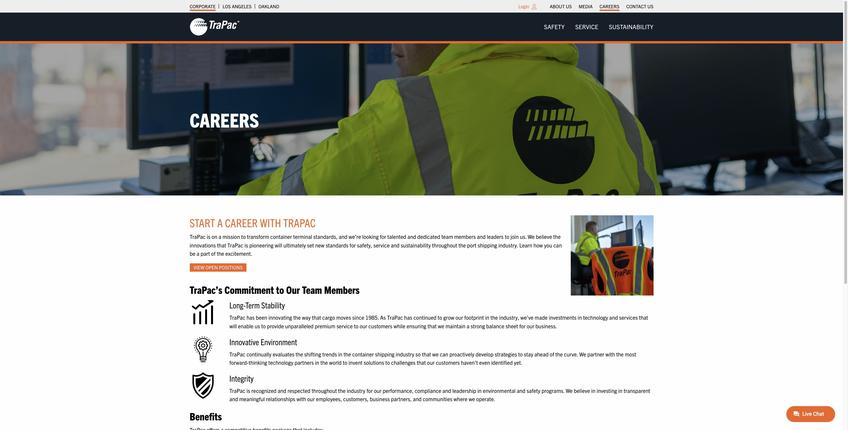 Task type: describe. For each thing, give the bounding box(es) containing it.
in down shifting
[[315, 359, 319, 366]]

part
[[201, 250, 210, 257]]

1 has from the left
[[247, 314, 255, 321]]

while
[[394, 323, 406, 329]]

partners,
[[391, 396, 412, 403]]

a right be
[[197, 250, 199, 257]]

term
[[246, 300, 260, 310]]

sheet
[[506, 323, 518, 329]]

corporate image
[[190, 18, 239, 36]]

start
[[190, 215, 215, 230]]

unparalleled
[[285, 323, 314, 329]]

us
[[255, 323, 260, 329]]

members
[[324, 283, 360, 296]]

contact us
[[627, 3, 654, 9]]

on
[[212, 233, 217, 240]]

to down since
[[354, 323, 359, 329]]

throughout inside trapac is recognized and respected throughout the industry for our performance, compliance and leadership in environmental and safety programs. we believe in investing in transparent and meaningful relationships with our employees, customers, business partners, and communities where we operate.
[[312, 387, 337, 394]]

media
[[579, 3, 593, 9]]

leaders
[[487, 233, 504, 240]]

throughout inside trapac is on a mission to transform container terminal standards, and we're looking for talented and dedicated team members and leaders to join us. we believe the innovations that trapac is pioneering will ultimately set new standards for safety, service and sustainability throughout the port shipping industry. learn how you can be a part of the excitement.
[[432, 242, 458, 249]]

trapac's
[[190, 283, 223, 296]]

curve. we
[[564, 351, 587, 358]]

in up world
[[338, 351, 343, 358]]

login
[[519, 3, 530, 9]]

1 horizontal spatial careers
[[600, 3, 620, 9]]

most
[[625, 351, 637, 358]]

shipping inside trapac is on a mission to transform container terminal standards, and we're looking for talented and dedicated team members and leaders to join us. we believe the innovations that trapac is pioneering will ultimately set new standards for safety, service and sustainability throughout the port shipping industry. learn how you can be a part of the excitement.
[[478, 242, 497, 249]]

contact
[[627, 3, 647, 9]]

us.
[[520, 233, 527, 240]]

and up communities
[[443, 387, 451, 394]]

for inside trapac is recognized and respected throughout the industry for our performance, compliance and leadership in environmental and safety programs. we believe in investing in transparent and meaningful relationships with our employees, customers, business partners, and communities where we operate.
[[367, 387, 373, 394]]

sustainability link
[[604, 20, 659, 34]]

safety link
[[539, 20, 570, 34]]

ultimately
[[284, 242, 306, 249]]

industry.
[[499, 242, 518, 249]]

service inside trapac has been innovating the way that cargo moves since 1985. as trapac has continued to grow our footprint in the industry, we've made investments in technology and services that will enable us to provide unparalleled premium service to our customers while ensuring that we maintain a strong balance sheet for our business.
[[337, 323, 353, 329]]

view open positions
[[194, 265, 243, 271]]

our down respected
[[307, 396, 315, 403]]

of inside trapac is on a mission to transform container terminal standards, and we're looking for talented and dedicated team members and leaders to join us. we believe the innovations that trapac is pioneering will ultimately set new standards for safety, service and sustainability throughout the port shipping industry. learn how you can be a part of the excitement.
[[211, 250, 216, 257]]

and up standards
[[339, 233, 348, 240]]

to left grow
[[438, 314, 442, 321]]

made
[[535, 314, 548, 321]]

media link
[[579, 2, 593, 11]]

cargo
[[322, 314, 335, 321]]

and up sustainability
[[408, 233, 416, 240]]

to left the our
[[276, 283, 284, 296]]

proactively
[[450, 351, 475, 358]]

thinking
[[249, 359, 267, 366]]

oakland
[[259, 3, 279, 9]]

open
[[206, 265, 218, 271]]

in up balance
[[485, 314, 490, 321]]

with inside trapac is recognized and respected throughout the industry for our performance, compliance and leadership in environmental and safety programs. we believe in investing in transparent and meaningful relationships with our employees, customers, business partners, and communities where we operate.
[[297, 396, 306, 403]]

container inside trapac is on a mission to transform container terminal standards, and we're looking for talented and dedicated team members and leaders to join us. we believe the innovations that trapac is pioneering will ultimately set new standards for safety, service and sustainability throughout the port shipping industry. learn how you can be a part of the excitement.
[[270, 233, 292, 240]]

since
[[352, 314, 364, 321]]

strategies
[[495, 351, 517, 358]]

los angeles
[[223, 3, 252, 9]]

dedicated
[[418, 233, 440, 240]]

footprint
[[465, 314, 484, 321]]

investments
[[549, 314, 577, 321]]

business
[[370, 396, 390, 403]]

is for recognized
[[247, 387, 250, 394]]

recognized
[[252, 387, 277, 394]]

environment
[[261, 336, 297, 347]]

join
[[511, 233, 519, 240]]

strong
[[471, 323, 485, 329]]

respected
[[288, 387, 311, 394]]

that right so
[[422, 351, 431, 358]]

in up operate.
[[478, 387, 482, 394]]

that inside trapac is on a mission to transform container terminal standards, and we're looking for talented and dedicated team members and leaders to join us. we believe the innovations that trapac is pioneering will ultimately set new standards for safety, service and sustainability throughout the port shipping industry. learn how you can be a part of the excitement.
[[217, 242, 226, 249]]

yet.
[[514, 359, 523, 366]]

corporate
[[190, 3, 216, 9]]

maintain
[[446, 323, 466, 329]]

our up maintain
[[456, 314, 463, 321]]

we inside trapac is on a mission to transform container terminal standards, and we're looking for talented and dedicated team members and leaders to join us. we believe the innovations that trapac is pioneering will ultimately set new standards for safety, service and sustainability throughout the port shipping industry. learn how you can be a part of the excitement.
[[528, 233, 535, 240]]

safety,
[[357, 242, 372, 249]]

trapac up excitement.
[[227, 242, 243, 249]]

about us
[[550, 3, 572, 9]]

a inside trapac has been innovating the way that cargo moves since 1985. as trapac has continued to grow our footprint in the industry, we've made investments in technology and services that will enable us to provide unparalleled premium service to our customers while ensuring that we maintain a strong balance sheet for our business.
[[467, 323, 470, 329]]

career
[[225, 215, 258, 230]]

integrity
[[230, 373, 254, 383]]

balance
[[487, 323, 505, 329]]

our
[[286, 283, 300, 296]]

forward-
[[230, 359, 249, 366]]

leadership
[[453, 387, 477, 394]]

a up on
[[217, 215, 223, 230]]

trapac inside trapac continually evaluates the shifting trends in the container shipping industry so that we can proactively develop strategies to stay ahead of the curve. we partner with the most forward-thinking technology partners in the world to invent solutions to challenges that our customers haven't even identified yet.
[[230, 351, 245, 358]]

as
[[380, 314, 386, 321]]

shifting
[[304, 351, 321, 358]]

is for on
[[207, 233, 211, 240]]

trapac up innovations
[[190, 233, 206, 240]]

los
[[223, 3, 231, 9]]

innovative environment
[[230, 336, 297, 347]]

a right on
[[219, 233, 221, 240]]

will inside trapac has been innovating the way that cargo moves since 1985. as trapac has continued to grow our footprint in the industry, we've made investments in technology and services that will enable us to provide unparalleled premium service to our customers while ensuring that we maintain a strong balance sheet for our business.
[[230, 323, 237, 329]]

industry inside trapac is recognized and respected throughout the industry for our performance, compliance and leadership in environmental and safety programs. we believe in investing in transparent and meaningful relationships with our employees, customers, business partners, and communities where we operate.
[[347, 387, 366, 394]]

and down talented
[[391, 242, 400, 249]]

start a career with trapac main content
[[183, 215, 660, 430]]

innovations
[[190, 242, 216, 249]]

standards,
[[314, 233, 338, 240]]

learn
[[520, 242, 533, 249]]

talented
[[388, 233, 406, 240]]

of inside trapac continually evaluates the shifting trends in the container shipping industry so that we can proactively develop strategies to stay ahead of the curve. we partner with the most forward-thinking technology partners in the world to invent solutions to challenges that our customers haven't even identified yet.
[[550, 351, 555, 358]]

light image
[[532, 4, 537, 9]]

we inside trapac is recognized and respected throughout the industry for our performance, compliance and leadership in environmental and safety programs. we believe in investing in transparent and meaningful relationships with our employees, customers, business partners, and communities where we operate.
[[469, 396, 475, 403]]

the inside trapac is recognized and respected throughout the industry for our performance, compliance and leadership in environmental and safety programs. we believe in investing in transparent and meaningful relationships with our employees, customers, business partners, and communities where we operate.
[[338, 387, 346, 394]]

our up business
[[374, 387, 382, 394]]

shipping inside trapac continually evaluates the shifting trends in the container shipping industry so that we can proactively develop strategies to stay ahead of the curve. we partner with the most forward-thinking technology partners in the world to invent solutions to challenges that our customers haven't even identified yet.
[[375, 351, 395, 358]]

grow
[[444, 314, 455, 321]]

we inside trapac is recognized and respected throughout the industry for our performance, compliance and leadership in environmental and safety programs. we believe in investing in transparent and meaningful relationships with our employees, customers, business partners, and communities where we operate.
[[566, 387, 573, 394]]

invent
[[349, 359, 363, 366]]

how
[[534, 242, 543, 249]]

premium
[[315, 323, 336, 329]]

to right world
[[343, 359, 347, 366]]

pioneering
[[249, 242, 274, 249]]

trapac up while
[[387, 314, 403, 321]]

standards
[[326, 242, 349, 249]]

to left join
[[505, 233, 510, 240]]

partner
[[588, 351, 605, 358]]

trends
[[323, 351, 337, 358]]

in right investments
[[578, 314, 582, 321]]

1 vertical spatial is
[[245, 242, 248, 249]]

view
[[194, 265, 205, 271]]

customers inside trapac has been innovating the way that cargo moves since 1985. as trapac has continued to grow our footprint in the industry, we've made investments in technology and services that will enable us to provide unparalleled premium service to our customers while ensuring that we maintain a strong balance sheet for our business.
[[369, 323, 393, 329]]

careers link
[[600, 2, 620, 11]]

looking
[[362, 233, 379, 240]]

contact us link
[[627, 2, 654, 11]]

members
[[455, 233, 476, 240]]



Task type: locate. For each thing, give the bounding box(es) containing it.
los angeles link
[[223, 2, 252, 11]]

0 vertical spatial service
[[374, 242, 390, 249]]

0 horizontal spatial has
[[247, 314, 255, 321]]

0 vertical spatial throughout
[[432, 242, 458, 249]]

1 vertical spatial customers
[[436, 359, 460, 366]]

mission
[[223, 233, 240, 240]]

1 horizontal spatial has
[[404, 314, 413, 321]]

1 horizontal spatial container
[[352, 351, 374, 358]]

1 vertical spatial believe
[[574, 387, 590, 394]]

1 vertical spatial careers
[[190, 107, 259, 131]]

1 horizontal spatial we
[[566, 387, 573, 394]]

menu bar up service
[[547, 2, 657, 11]]

0 horizontal spatial shipping
[[375, 351, 395, 358]]

we inside trapac has been innovating the way that cargo moves since 1985. as trapac has continued to grow our footprint in the industry, we've made investments in technology and services that will enable us to provide unparalleled premium service to our customers while ensuring that we maintain a strong balance sheet for our business.
[[438, 323, 445, 329]]

trapac up forward-
[[230, 351, 245, 358]]

trapac is on a mission to transform container terminal standards, and we're looking for talented and dedicated team members and leaders to join us. we believe the innovations that trapac is pioneering will ultimately set new standards for safety, service and sustainability throughout the port shipping industry. learn how you can be a part of the excitement.
[[190, 233, 562, 257]]

login link
[[519, 3, 530, 9]]

challenges
[[391, 359, 416, 366]]

services
[[620, 314, 638, 321]]

even
[[479, 359, 490, 366]]

trapac
[[283, 215, 316, 230], [190, 233, 206, 240], [227, 242, 243, 249], [230, 314, 245, 321], [387, 314, 403, 321], [230, 351, 245, 358], [230, 387, 245, 394]]

1 vertical spatial of
[[550, 351, 555, 358]]

and down compliance
[[413, 396, 422, 403]]

our down since
[[360, 323, 367, 329]]

shipping
[[478, 242, 497, 249], [375, 351, 395, 358]]

us
[[566, 3, 572, 9], [648, 3, 654, 9]]

we down leadership
[[469, 396, 475, 403]]

shipping up solutions
[[375, 351, 395, 358]]

excitement.
[[225, 250, 252, 257]]

us for contact us
[[648, 3, 654, 9]]

2 vertical spatial with
[[297, 396, 306, 403]]

that down continued
[[428, 323, 437, 329]]

programs.
[[542, 387, 565, 394]]

0 horizontal spatial industry
[[347, 387, 366, 394]]

with down respected
[[297, 396, 306, 403]]

that down on
[[217, 242, 226, 249]]

to right us
[[261, 323, 266, 329]]

ahead
[[535, 351, 549, 358]]

we
[[438, 323, 445, 329], [433, 351, 439, 358], [469, 396, 475, 403]]

transform
[[247, 233, 269, 240]]

in right investing
[[619, 387, 623, 394]]

0 horizontal spatial of
[[211, 250, 216, 257]]

1 vertical spatial shipping
[[375, 351, 395, 358]]

0 vertical spatial believe
[[536, 233, 552, 240]]

that right way
[[312, 314, 321, 321]]

for down we've
[[520, 323, 526, 329]]

of
[[211, 250, 216, 257], [550, 351, 555, 358]]

0 vertical spatial careers
[[600, 3, 620, 9]]

2 horizontal spatial with
[[606, 351, 615, 358]]

positions
[[219, 265, 243, 271]]

can inside trapac continually evaluates the shifting trends in the container shipping industry so that we can proactively develop strategies to stay ahead of the curve. we partner with the most forward-thinking technology partners in the world to invent solutions to challenges that our customers haven't even identified yet.
[[440, 351, 449, 358]]

our right challenges
[[427, 359, 435, 366]]

will inside trapac is on a mission to transform container terminal standards, and we're looking for talented and dedicated team members and leaders to join us. we believe the innovations that trapac is pioneering will ultimately set new standards for safety, service and sustainability throughout the port shipping industry. learn how you can be a part of the excitement.
[[275, 242, 282, 249]]

haven't
[[461, 359, 478, 366]]

1 horizontal spatial industry
[[396, 351, 415, 358]]

innovating
[[269, 314, 292, 321]]

we've
[[521, 314, 534, 321]]

believe
[[536, 233, 552, 240], [574, 387, 590, 394]]

container
[[270, 233, 292, 240], [352, 351, 374, 358]]

and inside trapac has been innovating the way that cargo moves since 1985. as trapac has continued to grow our footprint in the industry, we've made investments in technology and services that will enable us to provide unparalleled premium service to our customers while ensuring that we maintain a strong balance sheet for our business.
[[610, 314, 618, 321]]

0 vertical spatial we
[[528, 233, 535, 240]]

1 vertical spatial can
[[440, 351, 449, 358]]

business.
[[536, 323, 557, 329]]

technology left services
[[583, 314, 608, 321]]

industry up customers,
[[347, 387, 366, 394]]

1 vertical spatial will
[[230, 323, 237, 329]]

1 horizontal spatial of
[[550, 351, 555, 358]]

0 horizontal spatial us
[[566, 3, 572, 9]]

safety
[[527, 387, 541, 394]]

container up ultimately
[[270, 233, 292, 240]]

throughout down team
[[432, 242, 458, 249]]

menu bar containing about us
[[547, 2, 657, 11]]

is inside trapac is recognized and respected throughout the industry for our performance, compliance and leadership in environmental and safety programs. we believe in investing in transparent and meaningful relationships with our employees, customers, business partners, and communities where we operate.
[[247, 387, 250, 394]]

so
[[416, 351, 421, 358]]

1 vertical spatial service
[[337, 323, 353, 329]]

trapac up enable
[[230, 314, 245, 321]]

sustainability
[[401, 242, 431, 249]]

is up the meaningful
[[247, 387, 250, 394]]

customers
[[369, 323, 393, 329], [436, 359, 460, 366]]

our down we've
[[527, 323, 535, 329]]

1 horizontal spatial throughout
[[432, 242, 458, 249]]

will left enable
[[230, 323, 237, 329]]

1 horizontal spatial customers
[[436, 359, 460, 366]]

and left the meaningful
[[230, 396, 238, 403]]

1 horizontal spatial shipping
[[478, 242, 497, 249]]

2 vertical spatial we
[[469, 396, 475, 403]]

0 horizontal spatial we
[[528, 233, 535, 240]]

we inside trapac continually evaluates the shifting trends in the container shipping industry so that we can proactively develop strategies to stay ahead of the curve. we partner with the most forward-thinking technology partners in the world to invent solutions to challenges that our customers haven't even identified yet.
[[433, 351, 439, 358]]

0 horizontal spatial will
[[230, 323, 237, 329]]

has up ensuring
[[404, 314, 413, 321]]

1 vertical spatial technology
[[269, 359, 294, 366]]

in left investing
[[592, 387, 596, 394]]

is left on
[[207, 233, 211, 240]]

moves
[[336, 314, 351, 321]]

we right the us.
[[528, 233, 535, 240]]

us right about at right
[[566, 3, 572, 9]]

we're
[[349, 233, 361, 240]]

0 vertical spatial is
[[207, 233, 211, 240]]

evaluates
[[273, 351, 295, 358]]

and left safety
[[517, 387, 526, 394]]

1 vertical spatial container
[[352, 351, 374, 358]]

menu bar
[[547, 2, 657, 11], [539, 20, 659, 34]]

for right looking
[[380, 233, 386, 240]]

container up invent
[[352, 351, 374, 358]]

0 vertical spatial of
[[211, 250, 216, 257]]

1 us from the left
[[566, 3, 572, 9]]

technology down evaluates
[[269, 359, 294, 366]]

to
[[241, 233, 246, 240], [505, 233, 510, 240], [276, 283, 284, 296], [438, 314, 442, 321], [261, 323, 266, 329], [354, 323, 359, 329], [519, 351, 523, 358], [343, 359, 347, 366], [386, 359, 390, 366]]

us right 'contact'
[[648, 3, 654, 9]]

continued
[[414, 314, 437, 321]]

container inside trapac continually evaluates the shifting trends in the container shipping industry so that we can proactively develop strategies to stay ahead of the curve. we partner with the most forward-thinking technology partners in the world to invent solutions to challenges that our customers haven't even identified yet.
[[352, 351, 374, 358]]

new
[[315, 242, 325, 249]]

0 horizontal spatial container
[[270, 233, 292, 240]]

service inside trapac is on a mission to transform container terminal standards, and we're looking for talented and dedicated team members and leaders to join us. we believe the innovations that trapac is pioneering will ultimately set new standards for safety, service and sustainability throughout the port shipping industry. learn how you can be a part of the excitement.
[[374, 242, 390, 249]]

with right partner
[[606, 351, 615, 358]]

1 horizontal spatial with
[[297, 396, 306, 403]]

1 vertical spatial menu bar
[[539, 20, 659, 34]]

benefits
[[190, 410, 222, 423]]

solutions
[[364, 359, 384, 366]]

0 vertical spatial industry
[[396, 351, 415, 358]]

shipping down leaders
[[478, 242, 497, 249]]

team
[[302, 283, 322, 296]]

service down looking
[[374, 242, 390, 249]]

trapac inside trapac is recognized and respected throughout the industry for our performance, compliance and leadership in environmental and safety programs. we believe in investing in transparent and meaningful relationships with our employees, customers, business partners, and communities where we operate.
[[230, 387, 245, 394]]

1 horizontal spatial service
[[374, 242, 390, 249]]

way
[[302, 314, 311, 321]]

0 vertical spatial can
[[554, 242, 562, 249]]

1 vertical spatial we
[[433, 351, 439, 358]]

2 has from the left
[[404, 314, 413, 321]]

1 vertical spatial we
[[566, 387, 573, 394]]

provide
[[267, 323, 284, 329]]

we right so
[[433, 351, 439, 358]]

world
[[329, 359, 342, 366]]

long-
[[230, 300, 246, 310]]

team
[[442, 233, 453, 240]]

transparent
[[624, 387, 651, 394]]

industry up challenges
[[396, 351, 415, 358]]

1985.
[[366, 314, 379, 321]]

trapac down integrity in the bottom left of the page
[[230, 387, 245, 394]]

1 horizontal spatial us
[[648, 3, 654, 9]]

and left leaders
[[477, 233, 486, 240]]

service
[[374, 242, 390, 249], [337, 323, 353, 329]]

identified
[[492, 359, 513, 366]]

commitment
[[225, 283, 274, 296]]

can
[[554, 242, 562, 249], [440, 351, 449, 358]]

ensuring
[[407, 323, 427, 329]]

about
[[550, 3, 565, 9]]

1 horizontal spatial technology
[[583, 314, 608, 321]]

technology inside trapac continually evaluates the shifting trends in the container shipping industry so that we can proactively develop strategies to stay ahead of the curve. we partner with the most forward-thinking technology partners in the world to invent solutions to challenges that our customers haven't even identified yet.
[[269, 359, 294, 366]]

you
[[544, 242, 553, 249]]

and left services
[[610, 314, 618, 321]]

to left stay
[[519, 351, 523, 358]]

we
[[528, 233, 535, 240], [566, 387, 573, 394]]

can right the you
[[554, 242, 562, 249]]

0 horizontal spatial careers
[[190, 107, 259, 131]]

0 horizontal spatial technology
[[269, 359, 294, 366]]

1 horizontal spatial believe
[[574, 387, 590, 394]]

with up transform
[[260, 215, 281, 230]]

of right 'part'
[[211, 250, 216, 257]]

for up business
[[367, 387, 373, 394]]

can inside trapac is on a mission to transform container terminal standards, and we're looking for talented and dedicated team members and leaders to join us. we believe the innovations that trapac is pioneering will ultimately set new standards for safety, service and sustainability throughout the port shipping industry. learn how you can be a part of the excitement.
[[554, 242, 562, 249]]

we down grow
[[438, 323, 445, 329]]

trapac up terminal
[[283, 215, 316, 230]]

compliance
[[415, 387, 442, 394]]

that down so
[[417, 359, 426, 366]]

continually
[[247, 351, 272, 358]]

1 vertical spatial throughout
[[312, 387, 337, 394]]

performance,
[[383, 387, 414, 394]]

1 horizontal spatial will
[[275, 242, 282, 249]]

0 vertical spatial container
[[270, 233, 292, 240]]

0 vertical spatial shipping
[[478, 242, 497, 249]]

for down we're
[[350, 242, 356, 249]]

believe up the you
[[536, 233, 552, 240]]

0 horizontal spatial with
[[260, 215, 281, 230]]

is up excitement.
[[245, 242, 248, 249]]

1 vertical spatial industry
[[347, 387, 366, 394]]

we right programs.
[[566, 387, 573, 394]]

and up relationships
[[278, 387, 286, 394]]

0 vertical spatial customers
[[369, 323, 393, 329]]

0 horizontal spatial can
[[440, 351, 449, 358]]

believe inside trapac is recognized and respected throughout the industry for our performance, compliance and leadership in environmental and safety programs. we believe in investing in transparent and meaningful relationships with our employees, customers, business partners, and communities where we operate.
[[574, 387, 590, 394]]

safety
[[544, 23, 565, 30]]

us for about us
[[566, 3, 572, 9]]

0 horizontal spatial believe
[[536, 233, 552, 240]]

corporate link
[[190, 2, 216, 11]]

service down moves
[[337, 323, 353, 329]]

1 vertical spatial with
[[606, 351, 615, 358]]

partners
[[295, 359, 314, 366]]

for inside trapac has been innovating the way that cargo moves since 1985. as trapac has continued to grow our footprint in the industry, we've made investments in technology and services that will enable us to provide unparalleled premium service to our customers while ensuring that we maintain a strong balance sheet for our business.
[[520, 323, 526, 329]]

0 horizontal spatial customers
[[369, 323, 393, 329]]

customers inside trapac continually evaluates the shifting trends in the container shipping industry so that we can proactively develop strategies to stay ahead of the curve. we partner with the most forward-thinking technology partners in the world to invent solutions to challenges that our customers haven't even identified yet.
[[436, 359, 460, 366]]

technology inside trapac has been innovating the way that cargo moves since 1985. as trapac has continued to grow our footprint in the industry, we've made investments in technology and services that will enable us to provide unparalleled premium service to our customers while ensuring that we maintain a strong balance sheet for our business.
[[583, 314, 608, 321]]

to right mission
[[241, 233, 246, 240]]

service
[[576, 23, 599, 30]]

stability
[[261, 300, 285, 310]]

2 vertical spatial is
[[247, 387, 250, 394]]

our inside trapac continually evaluates the shifting trends in the container shipping industry so that we can proactively develop strategies to stay ahead of the curve. we partner with the most forward-thinking technology partners in the world to invent solutions to challenges that our customers haven't even identified yet.
[[427, 359, 435, 366]]

port
[[467, 242, 477, 249]]

menu bar containing safety
[[539, 20, 659, 34]]

trapac has been innovating the way that cargo moves since 1985. as trapac has continued to grow our footprint in the industry, we've made investments in technology and services that will enable us to provide unparalleled premium service to our customers while ensuring that we maintain a strong balance sheet for our business.
[[230, 314, 649, 329]]

0 vertical spatial we
[[438, 323, 445, 329]]

menu bar down careers link
[[539, 20, 659, 34]]

with inside trapac continually evaluates the shifting trends in the container shipping industry so that we can proactively develop strategies to stay ahead of the curve. we partner with the most forward-thinking technology partners in the world to invent solutions to challenges that our customers haven't even identified yet.
[[606, 351, 615, 358]]

0 vertical spatial with
[[260, 215, 281, 230]]

a left strong
[[467, 323, 470, 329]]

investing
[[597, 387, 617, 394]]

trapac's commitment to our team members
[[190, 283, 360, 296]]

to right solutions
[[386, 359, 390, 366]]

with
[[260, 215, 281, 230], [606, 351, 615, 358], [297, 396, 306, 403]]

customers down as
[[369, 323, 393, 329]]

2 us from the left
[[648, 3, 654, 9]]

0 horizontal spatial service
[[337, 323, 353, 329]]

0 vertical spatial menu bar
[[547, 2, 657, 11]]

believe left investing
[[574, 387, 590, 394]]

believe inside trapac is on a mission to transform container terminal standards, and we're looking for talented and dedicated team members and leaders to join us. we believe the innovations that trapac is pioneering will ultimately set new standards for safety, service and sustainability throughout the port shipping industry. learn how you can be a part of the excitement.
[[536, 233, 552, 240]]

technology
[[583, 314, 608, 321], [269, 359, 294, 366]]

can left proactively
[[440, 351, 449, 358]]

customers down proactively
[[436, 359, 460, 366]]

0 vertical spatial technology
[[583, 314, 608, 321]]

meaningful
[[239, 396, 265, 403]]

will left ultimately
[[275, 242, 282, 249]]

and
[[339, 233, 348, 240], [408, 233, 416, 240], [477, 233, 486, 240], [391, 242, 400, 249], [610, 314, 618, 321], [278, 387, 286, 394], [443, 387, 451, 394], [517, 387, 526, 394], [230, 396, 238, 403], [413, 396, 422, 403]]

of right ahead
[[550, 351, 555, 358]]

been
[[256, 314, 267, 321]]

communities
[[423, 396, 453, 403]]

that right services
[[639, 314, 649, 321]]

trapac is recognized and respected throughout the industry for our performance, compliance and leadership in environmental and safety programs. we believe in investing in transparent and meaningful relationships with our employees, customers, business partners, and communities where we operate.
[[230, 387, 651, 403]]

stay
[[524, 351, 534, 358]]

1 horizontal spatial can
[[554, 242, 562, 249]]

relationships
[[266, 396, 295, 403]]

0 vertical spatial will
[[275, 242, 282, 249]]

industry inside trapac continually evaluates the shifting trends in the container shipping industry so that we can proactively develop strategies to stay ahead of the curve. we partner with the most forward-thinking technology partners in the world to invent solutions to challenges that our customers haven't even identified yet.
[[396, 351, 415, 358]]

0 horizontal spatial throughout
[[312, 387, 337, 394]]

will
[[275, 242, 282, 249], [230, 323, 237, 329]]

throughout up "employees,"
[[312, 387, 337, 394]]

has up enable
[[247, 314, 255, 321]]



Task type: vqa. For each thing, say whether or not it's contained in the screenshot.
comply
no



